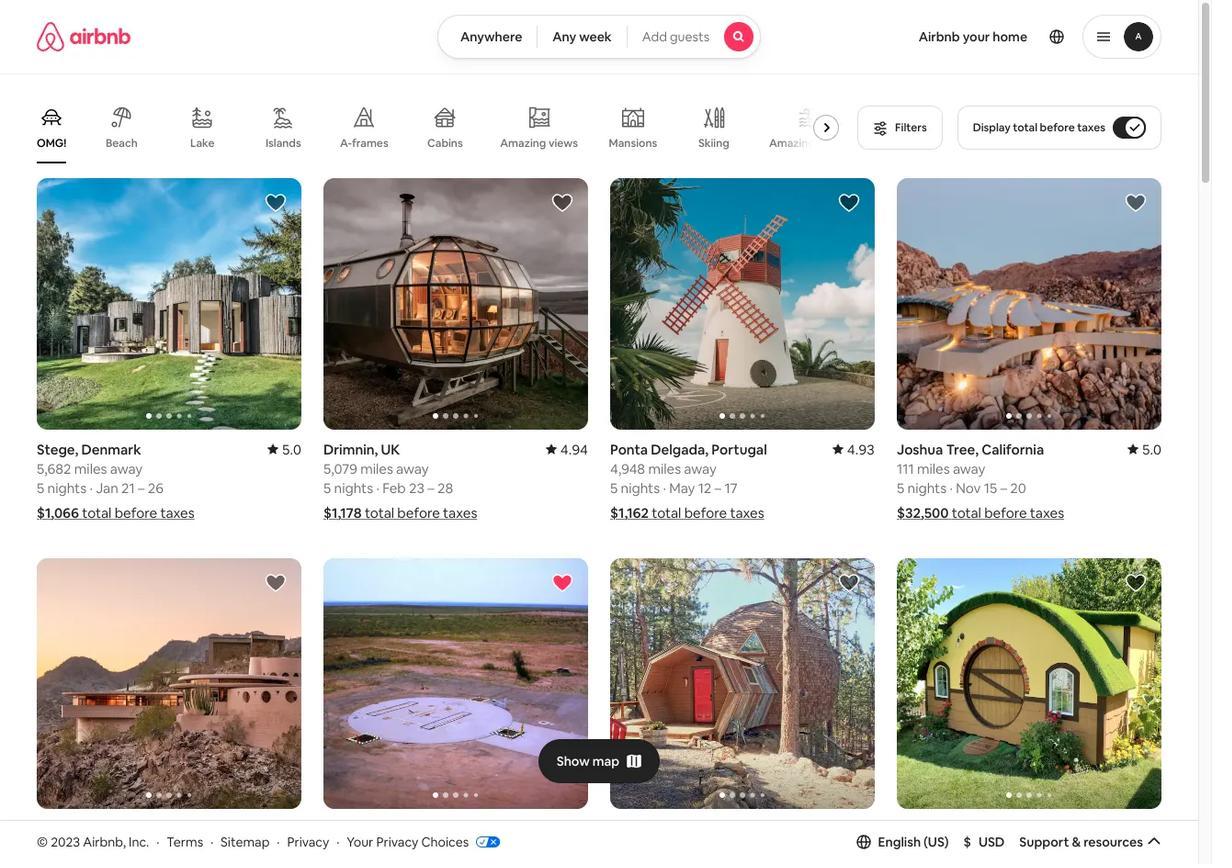 Task type: describe. For each thing, give the bounding box(es) containing it.
show map
[[557, 753, 620, 770]]

cedar city, utah 414 miles away
[[897, 821, 1004, 858]]

304
[[37, 840, 61, 858]]

taxes inside joshua tree, california 111 miles away 5 nights · nov 15 – 20 $32,500 total before taxes
[[1030, 504, 1065, 522]]

414
[[897, 840, 919, 858]]

4.97 out of 5 average rating image
[[1119, 821, 1162, 839]]

usd
[[979, 834, 1005, 851]]

away inside roswell, new mexico 753 miles away
[[385, 840, 418, 858]]

guests
[[670, 28, 710, 45]]

group for stege, denmark
[[37, 178, 302, 430]]

arizona
[[95, 821, 145, 839]]

remove from wishlist: roswell, new mexico image
[[552, 572, 574, 594]]

anywhere button
[[437, 15, 538, 59]]

5.0 out of 5 average rating image for joshua tree, california 111 miles away 5 nights · nov 15 – 20 $32,500 total before taxes
[[1128, 441, 1162, 458]]

phoenix, arizona 304 miles away
[[37, 821, 145, 858]]

airbnb your home
[[919, 28, 1028, 45]]

before inside stege, denmark 5,682 miles away 5 nights · jan 21 – 26 $1,066 total before taxes
[[115, 504, 157, 522]]

1 privacy from the left
[[287, 834, 329, 851]]

terms · sitemap · privacy ·
[[167, 834, 340, 851]]

taxes inside button
[[1077, 120, 1106, 135]]

total inside 'drimnin, uk 5,079 miles away 5 nights · feb 23 – 28 $1,178 total before taxes'
[[365, 504, 394, 522]]

ponta
[[610, 441, 648, 458]]

111
[[897, 460, 914, 478]]

filters
[[895, 120, 927, 135]]

filters button
[[858, 106, 943, 150]]

· inside "ponta delgada, portugal 4,948 miles away 5 nights · may 12 – 17 $1,162 total before taxes"
[[663, 479, 666, 497]]

· right inc.
[[156, 834, 159, 851]]

city,
[[940, 821, 969, 839]]

english (us) button
[[856, 834, 949, 851]]

resources
[[1084, 834, 1143, 851]]

add to wishlist: joshua tree, california image
[[1125, 192, 1147, 214]]

beach
[[106, 136, 138, 151]]

5 inside stege, denmark 5,682 miles away 5 nights · jan 21 – 26 $1,066 total before taxes
[[37, 479, 44, 497]]

mexico
[[411, 821, 458, 839]]

nights inside stege, denmark 5,682 miles away 5 nights · jan 21 – 26 $1,066 total before taxes
[[47, 479, 86, 497]]

lake
[[190, 136, 215, 151]]

4.97
[[1134, 821, 1162, 839]]

5,079
[[324, 460, 357, 478]]

bend,
[[610, 821, 647, 839]]

portugal
[[712, 441, 767, 458]]

joshua
[[897, 441, 944, 458]]

miles inside phoenix, arizona 304 miles away
[[64, 840, 97, 858]]

5.0 out of 5 average rating image
[[267, 821, 302, 839]]

amazing for amazing pools
[[769, 136, 815, 151]]

away inside "ponta delgada, portugal 4,948 miles away 5 nights · may 12 – 17 $1,162 total before taxes"
[[684, 460, 717, 478]]

add to wishlist: phoenix, arizona image
[[265, 572, 287, 594]]

roswell, new mexico 753 miles away
[[324, 821, 458, 858]]

your privacy choices link
[[347, 834, 500, 852]]

display total before taxes
[[973, 120, 1106, 135]]

phoenix,
[[37, 821, 92, 839]]

· left your
[[337, 834, 340, 851]]

may
[[669, 479, 695, 497]]

your privacy choices
[[347, 834, 469, 851]]

– inside "ponta delgada, portugal 4,948 miles away 5 nights · may 12 – 17 $1,162 total before taxes"
[[715, 479, 722, 497]]

joshua tree, california 111 miles away 5 nights · nov 15 – 20 $32,500 total before taxes
[[897, 441, 1065, 522]]

© 2023 airbnb, inc. ·
[[37, 834, 159, 851]]

away inside cedar city, utah 414 miles away
[[957, 840, 990, 858]]

miles inside joshua tree, california 111 miles away 5 nights · nov 15 – 20 $32,500 total before taxes
[[917, 460, 950, 478]]

add to wishlist: bend, oregon image
[[838, 572, 860, 594]]

group for ponta delgada, portugal
[[610, 178, 875, 430]]

add guests
[[642, 28, 710, 45]]

17
[[725, 479, 738, 497]]

5 inside joshua tree, california 111 miles away 5 nights · nov 15 – 20 $32,500 total before taxes
[[897, 479, 905, 497]]

sitemap
[[221, 834, 270, 851]]

english (us)
[[878, 834, 949, 851]]

group for joshua tree, california
[[897, 178, 1162, 430]]

add to wishlist: ponta delgada, portugal image
[[838, 192, 860, 214]]

support & resources button
[[1020, 834, 1162, 851]]

pools
[[818, 136, 846, 151]]

away inside phoenix, arizona 304 miles away
[[100, 840, 132, 858]]

28
[[437, 479, 453, 497]]

taxes inside stege, denmark 5,682 miles away 5 nights · jan 21 – 26 $1,066 total before taxes
[[160, 504, 195, 522]]

2 privacy from the left
[[376, 834, 419, 851]]

utah
[[972, 821, 1004, 839]]

4.94 out of 5 average rating image
[[546, 441, 588, 458]]

group for roswell, new mexico
[[324, 559, 588, 810]]

airbnb
[[919, 28, 960, 45]]

15
[[984, 479, 998, 497]]

21
[[121, 479, 135, 497]]

roswell,
[[324, 821, 376, 839]]

skiing
[[699, 136, 730, 151]]

any
[[553, 28, 577, 45]]

stege,
[[37, 441, 78, 458]]

753
[[324, 840, 346, 858]]

– inside 'drimnin, uk 5,079 miles away 5 nights · feb 23 – 28 $1,178 total before taxes'
[[428, 479, 434, 497]]

$1,162
[[610, 504, 649, 522]]

california
[[982, 441, 1044, 458]]

5 inside 'drimnin, uk 5,079 miles away 5 nights · feb 23 – 28 $1,178 total before taxes'
[[324, 479, 331, 497]]

4.99
[[561, 821, 588, 839]]

privacy link
[[287, 834, 329, 851]]

· inside 'drimnin, uk 5,079 miles away 5 nights · feb 23 – 28 $1,178 total before taxes'
[[376, 479, 380, 497]]

taxes inside 'drimnin, uk 5,079 miles away 5 nights · feb 23 – 28 $1,178 total before taxes'
[[443, 504, 477, 522]]

support & resources
[[1020, 834, 1143, 851]]

amazing views
[[500, 136, 578, 151]]

20
[[1010, 479, 1027, 497]]

airbnb your home link
[[908, 17, 1039, 56]]

5,682
[[37, 460, 71, 478]]

add
[[642, 28, 667, 45]]

add guests button
[[627, 15, 761, 59]]

26
[[148, 479, 164, 497]]

miles inside cedar city, utah 414 miles away
[[922, 840, 954, 858]]

nights inside 'drimnin, uk 5,079 miles away 5 nights · feb 23 – 28 $1,178 total before taxes'
[[334, 479, 373, 497]]



Task type: locate. For each thing, give the bounding box(es) containing it.
show map button
[[538, 740, 660, 784]]

3 5 from the left
[[610, 479, 618, 497]]

$1,066
[[37, 504, 79, 522]]

miles inside 'drimnin, uk 5,079 miles away 5 nights · feb 23 – 28 $1,178 total before taxes'
[[360, 460, 393, 478]]

5 down 5,682 at left
[[37, 479, 44, 497]]

nights down 5,682 at left
[[47, 479, 86, 497]]

away down new in the bottom left of the page
[[385, 840, 418, 858]]

nights down '5,079' at the left
[[334, 479, 373, 497]]

profile element
[[783, 0, 1162, 74]]

a-frames
[[340, 136, 389, 151]]

– inside stege, denmark 5,682 miles away 5 nights · jan 21 – 26 $1,066 total before taxes
[[138, 479, 145, 497]]

amazing pools
[[769, 136, 846, 151]]

–
[[138, 479, 145, 497], [428, 479, 434, 497], [715, 479, 722, 497], [1001, 479, 1007, 497]]

miles down uk
[[360, 460, 393, 478]]

group
[[37, 92, 847, 164], [37, 178, 302, 430], [324, 178, 588, 430], [610, 178, 875, 430], [897, 178, 1162, 430], [37, 559, 302, 810], [324, 559, 588, 810], [610, 559, 875, 810], [897, 559, 1162, 810]]

sitemap link
[[221, 834, 270, 851]]

total inside "ponta delgada, portugal 4,948 miles away 5 nights · may 12 – 17 $1,162 total before taxes"
[[652, 504, 682, 522]]

a-
[[340, 136, 352, 151]]

4 5 from the left
[[897, 479, 905, 497]]

2 nights from the left
[[334, 479, 373, 497]]

(us)
[[924, 834, 949, 851]]

$ usd
[[964, 834, 1005, 851]]

privacy
[[287, 834, 329, 851], [376, 834, 419, 851]]

stege, denmark 5,682 miles away 5 nights · jan 21 – 26 $1,066 total before taxes
[[37, 441, 195, 522]]

miles
[[74, 460, 107, 478], [360, 460, 393, 478], [648, 460, 681, 478], [917, 460, 950, 478], [64, 840, 97, 858], [349, 840, 382, 858], [922, 840, 954, 858]]

4 nights from the left
[[908, 479, 947, 497]]

– right "21"
[[138, 479, 145, 497]]

$32,500
[[897, 504, 949, 522]]

before down 12 at the bottom of page
[[685, 504, 727, 522]]

4.93 out of 5 average rating image
[[833, 441, 875, 458]]

group for drimnin, uk
[[324, 178, 588, 430]]

before down 20
[[985, 504, 1027, 522]]

before down "21"
[[115, 504, 157, 522]]

feb
[[383, 479, 406, 497]]

terms
[[167, 834, 203, 851]]

2 5 from the left
[[324, 479, 331, 497]]

terms link
[[167, 834, 203, 851]]

·
[[90, 479, 93, 497], [376, 479, 380, 497], [663, 479, 666, 497], [950, 479, 953, 497], [156, 834, 159, 851], [210, 834, 213, 851], [277, 834, 280, 851], [337, 834, 340, 851]]

nights up $32,500
[[908, 479, 947, 497]]

· left the jan
[[90, 479, 93, 497]]

miles down the joshua at the right of the page
[[917, 460, 950, 478]]

total
[[1013, 120, 1038, 135], [82, 504, 112, 522], [365, 504, 394, 522], [652, 504, 682, 522], [952, 504, 982, 522]]

5 inside "ponta delgada, portugal 4,948 miles away 5 nights · may 12 – 17 $1,162 total before taxes"
[[610, 479, 618, 497]]

0 horizontal spatial 5.0 out of 5 average rating image
[[267, 441, 302, 458]]

5.0 out of 5 average rating image
[[267, 441, 302, 458], [1128, 441, 1162, 458]]

mansions
[[609, 136, 657, 151]]

map
[[593, 753, 620, 770]]

5 down the 111
[[897, 479, 905, 497]]

miles up the jan
[[74, 460, 107, 478]]

miles down roswell,
[[349, 840, 382, 858]]

· left nov
[[950, 479, 953, 497]]

group for phoenix, arizona
[[37, 559, 302, 810]]

total right display
[[1013, 120, 1038, 135]]

any week button
[[537, 15, 628, 59]]

privacy left your
[[287, 834, 329, 851]]

3 nights from the left
[[621, 479, 660, 497]]

miles down city, at the bottom right of page
[[922, 840, 954, 858]]

$1,178
[[324, 504, 362, 522]]

add to wishlist: stege, denmark image
[[265, 192, 287, 214]]

miles inside roswell, new mexico 753 miles away
[[349, 840, 382, 858]]

1 horizontal spatial 5.0 out of 5 average rating image
[[1128, 441, 1162, 458]]

nights down 4,948 on the bottom
[[621, 479, 660, 497]]

5 down '5,079' at the left
[[324, 479, 331, 497]]

4,948
[[610, 460, 645, 478]]

1 horizontal spatial amazing
[[769, 136, 815, 151]]

· right terms "link" on the bottom left of page
[[210, 834, 213, 851]]

5.0
[[282, 441, 302, 458], [1142, 441, 1162, 458], [282, 821, 302, 839]]

2 – from the left
[[428, 479, 434, 497]]

5.0 for stege, denmark 5,682 miles away 5 nights · jan 21 – 26 $1,066 total before taxes
[[282, 441, 302, 458]]

home
[[993, 28, 1028, 45]]

1 – from the left
[[138, 479, 145, 497]]

before inside display total before taxes button
[[1040, 120, 1075, 135]]

islands
[[266, 136, 301, 151]]

4.93
[[847, 441, 875, 458]]

total inside button
[[1013, 120, 1038, 135]]

frames
[[352, 136, 389, 151]]

· left privacy link
[[277, 834, 280, 851]]

display total before taxes button
[[958, 106, 1162, 150]]

5.0 for joshua tree, california 111 miles away 5 nights · nov 15 – 20 $32,500 total before taxes
[[1142, 441, 1162, 458]]

any week
[[553, 28, 612, 45]]

– right 23
[[428, 479, 434, 497]]

nights
[[47, 479, 86, 497], [334, 479, 373, 497], [621, 479, 660, 497], [908, 479, 947, 497]]

4.94
[[561, 441, 588, 458]]

away down "utah"
[[957, 840, 990, 858]]

jan
[[96, 479, 118, 497]]

denmark
[[81, 441, 141, 458]]

your
[[347, 834, 374, 851]]

amazing left pools
[[769, 136, 815, 151]]

before inside "ponta delgada, portugal 4,948 miles away 5 nights · may 12 – 17 $1,162 total before taxes"
[[685, 504, 727, 522]]

· left feb
[[376, 479, 380, 497]]

amazing left views
[[500, 136, 546, 151]]

before down 23
[[397, 504, 440, 522]]

oregon
[[650, 821, 700, 839]]

display
[[973, 120, 1011, 135]]

12
[[698, 479, 712, 497]]

support
[[1020, 834, 1069, 851]]

total inside joshua tree, california 111 miles away 5 nights · nov 15 – 20 $32,500 total before taxes
[[952, 504, 982, 522]]

0 horizontal spatial amazing
[[500, 136, 546, 151]]

– left 17
[[715, 479, 722, 497]]

away inside 'drimnin, uk 5,079 miles away 5 nights · feb 23 – 28 $1,178 total before taxes'
[[396, 460, 429, 478]]

1 5 from the left
[[37, 479, 44, 497]]

away up 12 at the bottom of page
[[684, 460, 717, 478]]

drimnin,
[[324, 441, 378, 458]]

5.0 out of 5 average rating image for stege, denmark 5,682 miles away 5 nights · jan 21 – 26 $1,066 total before taxes
[[267, 441, 302, 458]]

2 5.0 out of 5 average rating image from the left
[[1128, 441, 1162, 458]]

omg!
[[37, 136, 66, 151]]

group for cedar city, utah
[[897, 559, 1162, 810]]

privacy right your
[[376, 834, 419, 851]]

$
[[964, 834, 972, 851]]

new
[[379, 821, 408, 839]]

airbnb,
[[83, 834, 126, 851]]

before inside joshua tree, california 111 miles away 5 nights · nov 15 – 20 $32,500 total before taxes
[[985, 504, 1027, 522]]

miles inside stege, denmark 5,682 miles away 5 nights · jan 21 – 26 $1,066 total before taxes
[[74, 460, 107, 478]]

your
[[963, 28, 990, 45]]

away up 23
[[396, 460, 429, 478]]

miles down delgada,
[[648, 460, 681, 478]]

None search field
[[437, 15, 761, 59]]

before right display
[[1040, 120, 1075, 135]]

away up "21"
[[110, 460, 143, 478]]

miles inside "ponta delgada, portugal 4,948 miles away 5 nights · may 12 – 17 $1,162 total before taxes"
[[648, 460, 681, 478]]

delgada,
[[651, 441, 709, 458]]

· inside joshua tree, california 111 miles away 5 nights · nov 15 – 20 $32,500 total before taxes
[[950, 479, 953, 497]]

add to wishlist: cedar city, utah image
[[1125, 572, 1147, 594]]

show
[[557, 753, 590, 770]]

total down the jan
[[82, 504, 112, 522]]

©
[[37, 834, 48, 851]]

choices
[[421, 834, 469, 851]]

4.95 out of 5 average rating image
[[833, 821, 875, 839]]

none search field containing anywhere
[[437, 15, 761, 59]]

bend, oregon
[[610, 821, 700, 839]]

anywhere
[[460, 28, 522, 45]]

1 horizontal spatial privacy
[[376, 834, 419, 851]]

3 – from the left
[[715, 479, 722, 497]]

– right 15
[[1001, 479, 1007, 497]]

tree,
[[946, 441, 979, 458]]

4.95
[[847, 821, 875, 839]]

4 – from the left
[[1001, 479, 1007, 497]]

23
[[409, 479, 425, 497]]

total down "may"
[[652, 504, 682, 522]]

uk
[[381, 441, 400, 458]]

week
[[579, 28, 612, 45]]

nights inside joshua tree, california 111 miles away 5 nights · nov 15 – 20 $32,500 total before taxes
[[908, 479, 947, 497]]

away inside stege, denmark 5,682 miles away 5 nights · jan 21 – 26 $1,066 total before taxes
[[110, 460, 143, 478]]

add to wishlist: drimnin, uk image
[[552, 192, 574, 214]]

nights inside "ponta delgada, portugal 4,948 miles away 5 nights · may 12 – 17 $1,162 total before taxes"
[[621, 479, 660, 497]]

group containing amazing views
[[37, 92, 847, 164]]

before
[[1040, 120, 1075, 135], [115, 504, 157, 522], [397, 504, 440, 522], [685, 504, 727, 522], [985, 504, 1027, 522]]

drimnin, uk 5,079 miles away 5 nights · feb 23 – 28 $1,178 total before taxes
[[324, 441, 477, 522]]

total down nov
[[952, 504, 982, 522]]

1 5.0 out of 5 average rating image from the left
[[267, 441, 302, 458]]

english
[[878, 834, 921, 851]]

amazing for amazing views
[[500, 136, 546, 151]]

away inside joshua tree, california 111 miles away 5 nights · nov 15 – 20 $32,500 total before taxes
[[953, 460, 986, 478]]

taxes inside "ponta delgada, portugal 4,948 miles away 5 nights · may 12 – 17 $1,162 total before taxes"
[[730, 504, 764, 522]]

away down arizona
[[100, 840, 132, 858]]

ponta delgada, portugal 4,948 miles away 5 nights · may 12 – 17 $1,162 total before taxes
[[610, 441, 767, 522]]

total inside stege, denmark 5,682 miles away 5 nights · jan 21 – 26 $1,066 total before taxes
[[82, 504, 112, 522]]

1 nights from the left
[[47, 479, 86, 497]]

away
[[110, 460, 143, 478], [396, 460, 429, 478], [684, 460, 717, 478], [953, 460, 986, 478], [100, 840, 132, 858], [385, 840, 418, 858], [957, 840, 990, 858]]

&
[[1072, 834, 1081, 851]]

· inside stege, denmark 5,682 miles away 5 nights · jan 21 – 26 $1,066 total before taxes
[[90, 479, 93, 497]]

– inside joshua tree, california 111 miles away 5 nights · nov 15 – 20 $32,500 total before taxes
[[1001, 479, 1007, 497]]

before inside 'drimnin, uk 5,079 miles away 5 nights · feb 23 – 28 $1,178 total before taxes'
[[397, 504, 440, 522]]

· left "may"
[[663, 479, 666, 497]]

2023
[[51, 834, 80, 851]]

taxes
[[1077, 120, 1106, 135], [160, 504, 195, 522], [443, 504, 477, 522], [730, 504, 764, 522], [1030, 504, 1065, 522]]

0 horizontal spatial privacy
[[287, 834, 329, 851]]

total down feb
[[365, 504, 394, 522]]

5 down 4,948 on the bottom
[[610, 479, 618, 497]]

miles down phoenix,
[[64, 840, 97, 858]]

away up nov
[[953, 460, 986, 478]]



Task type: vqa. For each thing, say whether or not it's contained in the screenshot.
'location'
no



